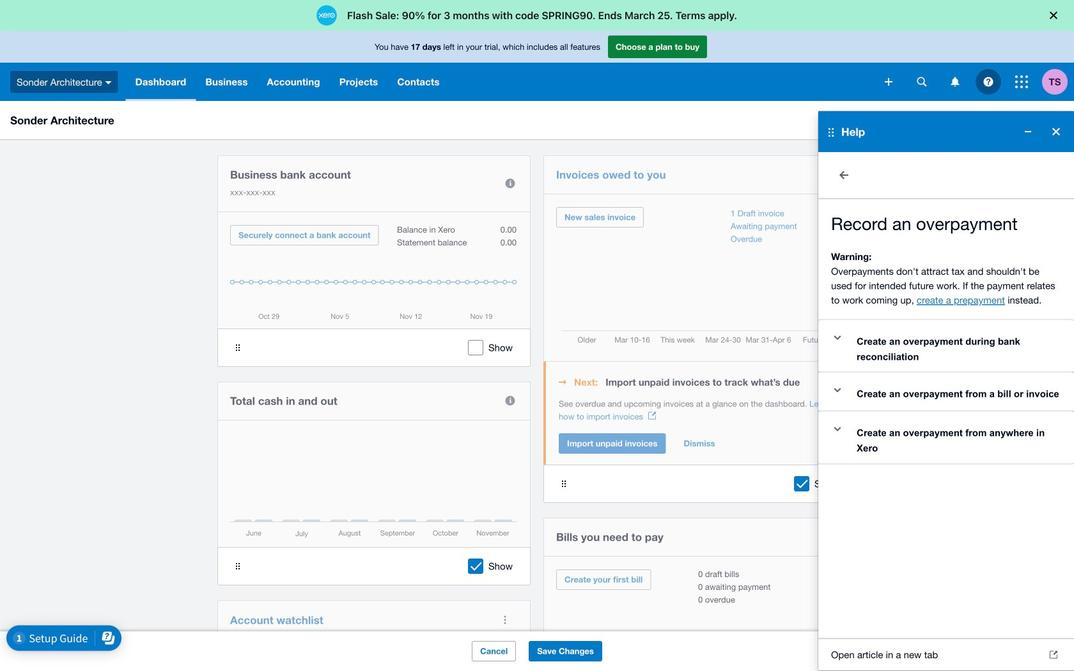 Task type: locate. For each thing, give the bounding box(es) containing it.
help menu search results element
[[819, 152, 1074, 672]]

toggle image up toggle image
[[825, 325, 851, 351]]

panel body document
[[559, 398, 844, 423]]

dialog
[[0, 0, 1074, 31]]

close article image
[[831, 162, 857, 188]]

toggle image down toggle image
[[825, 417, 851, 442]]

opens in a new tab image
[[648, 412, 656, 420]]

toggle image
[[825, 325, 851, 351], [825, 417, 851, 442]]

toggle image
[[825, 378, 851, 403]]

group
[[819, 111, 1074, 672]]

1 vertical spatial toggle image
[[825, 417, 851, 442]]

svg image
[[105, 81, 112, 84]]

banner
[[0, 31, 1074, 672]]

2 toggle image from the top
[[825, 417, 851, 442]]

0 vertical spatial toggle image
[[825, 325, 851, 351]]

svg image
[[1016, 75, 1028, 88], [917, 77, 927, 87], [951, 77, 960, 87], [984, 77, 994, 87], [885, 78, 893, 86]]



Task type: describe. For each thing, give the bounding box(es) containing it.
collapse help menu image
[[1016, 119, 1041, 145]]

close help menu image
[[1044, 119, 1069, 145]]

1 toggle image from the top
[[825, 325, 851, 351]]



Task type: vqa. For each thing, say whether or not it's contained in the screenshot.
opens in a new tab icon
yes



